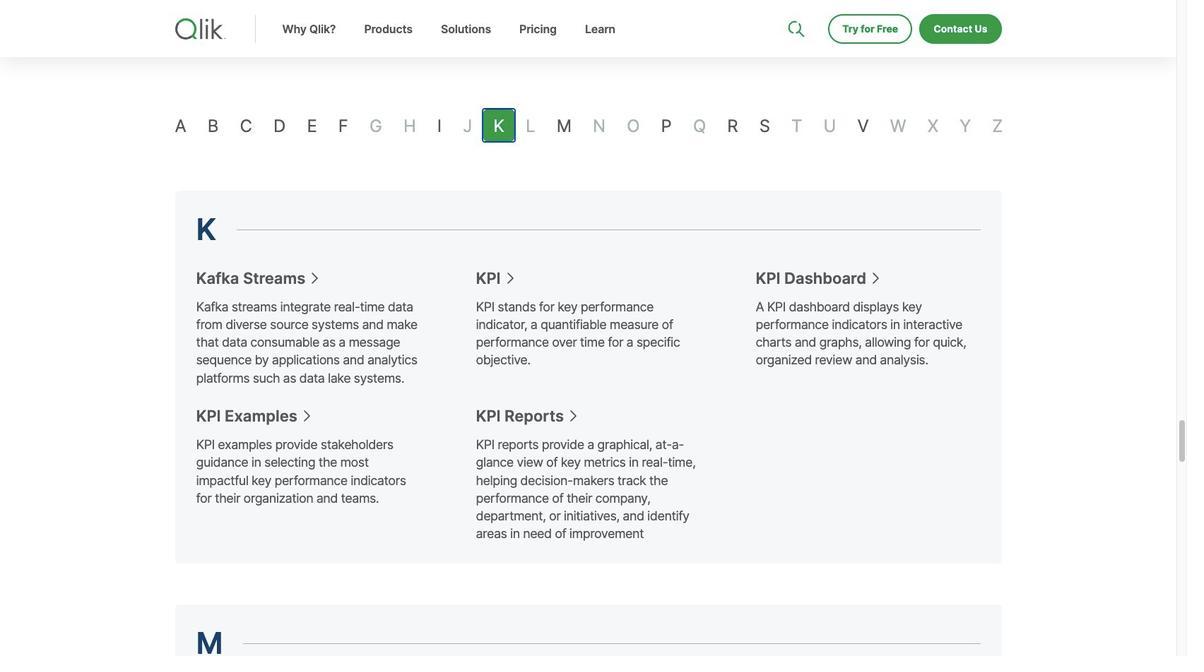Task type: describe. For each thing, give the bounding box(es) containing it.
qlik image
[[175, 18, 226, 40]]



Task type: locate. For each thing, give the bounding box(es) containing it.
support image
[[790, 0, 801, 11]]



Task type: vqa. For each thing, say whether or not it's contained in the screenshot.
ingestion,
no



